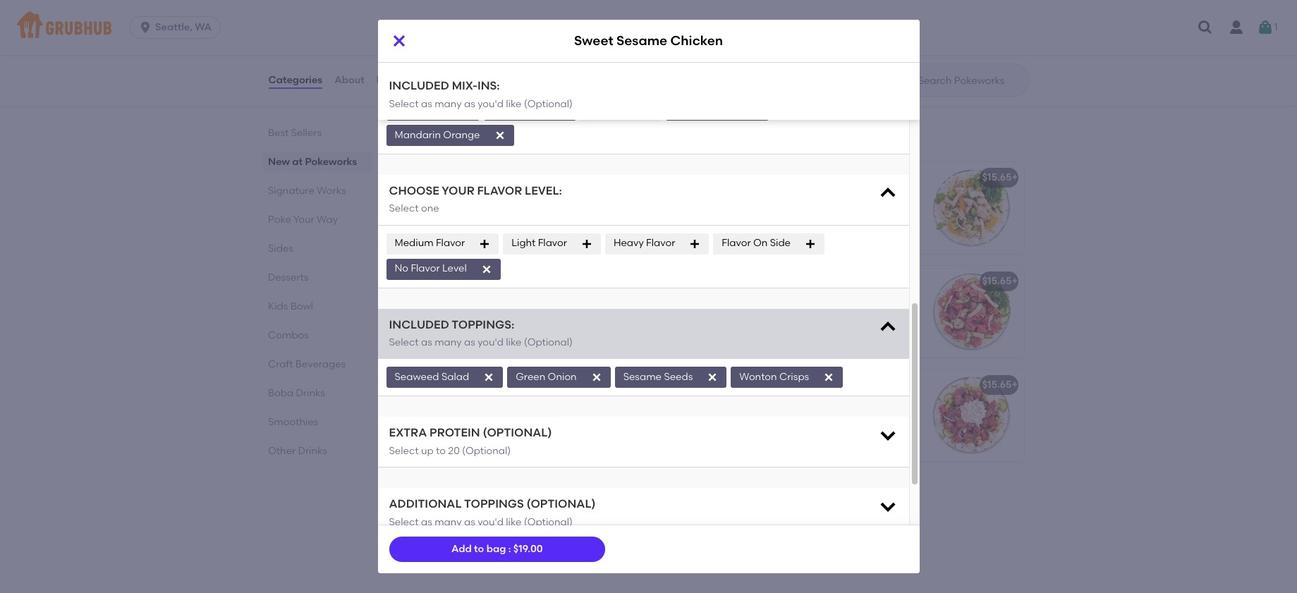 Task type: vqa. For each thing, say whether or not it's contained in the screenshot.
bottom "edamame,"
yes



Task type: locate. For each thing, give the bounding box(es) containing it.
you'd
[[478, 69, 504, 81], [478, 98, 504, 110], [478, 337, 504, 349], [478, 516, 504, 528]]

4 many from the top
[[435, 516, 462, 528]]

0 vertical spatial flavor,
[[533, 310, 562, 322]]

0 horizontal spatial ponzu
[[437, 379, 466, 391]]

salad,
[[517, 428, 546, 440], [489, 546, 518, 558]]

1 vertical spatial (optional)
[[527, 498, 596, 511]]

to left the 20
[[436, 445, 446, 457]]

1 vertical spatial seaweed
[[443, 546, 487, 558]]

onion inside atlantic salmon, cucumber, sweet onion, pineapple, cilantro, ponzu fresh flavor, seaweed salad, green onion, sesame seeds, onion crisps served over a bowl of white rice.
[[516, 442, 542, 454]]

0 horizontal spatial with
[[728, 51, 748, 63]]

+ for the yuzu ponzu salmon image
[[696, 379, 702, 391]]

many up cucumber
[[435, 69, 462, 81]]

edamame
[[493, 103, 543, 115]]

a for onion
[[435, 353, 441, 365]]

1 vertical spatial shredded
[[443, 517, 489, 529]]

1 horizontal spatial onion
[[516, 442, 542, 454]]

+ for luxe lobster bowl image corresponding to sweet
[[696, 172, 702, 184]]

seeds, down "cilantro,"
[[483, 442, 513, 454]]

green inside atlantic salmon, cucumber, sweet onion, pineapple, cilantro, ponzu fresh flavor, seaweed salad, green onion, sesame seeds, onion crisps served over a bowl of white rice.
[[548, 428, 576, 440]]

you'd up edamame
[[478, 69, 504, 81]]

2 many from the top
[[435, 98, 462, 110]]

select
[[389, 69, 419, 81], [389, 98, 419, 110], [389, 203, 419, 215], [389, 337, 419, 349], [389, 445, 419, 457], [389, 516, 419, 528]]

2 luxe lobster bowl image from the top
[[602, 163, 708, 254]]

0 horizontal spatial signature
[[268, 185, 314, 197]]

flavor, down kale,
[[475, 532, 504, 544]]

0 vertical spatial luxe lobster bowl image
[[602, 8, 708, 100]]

0 vertical spatial a
[[435, 353, 441, 365]]

svg image right the heavy flavor
[[690, 238, 701, 250]]

0 horizontal spatial edamame,
[[412, 310, 465, 322]]

seaweed down pineapple,
[[471, 428, 514, 440]]

luxe up choose
[[412, 172, 434, 184]]

3 many from the top
[[435, 337, 462, 349]]

svg image up orange
[[460, 104, 472, 116]]

1 vertical spatial sweet sesame chicken
[[728, 172, 841, 184]]

of inside ahi tuna, cucumber, sweet onion, edamame, sriracha aioli flavor, masago, green onion, sesame seeds, onion crisps, shredded nori served over a bowl of white rice.
[[469, 353, 478, 365]]

0 horizontal spatial ahi
[[412, 295, 427, 307]]

lobster for sweet sesame chicken
[[437, 172, 473, 184]]

sweet inside organic firm tofu, cucumber, sweet onion, shredded kale, edamame, sweet shoyu flavor, avocado, green onion, seaweed salad, sesame seeds served over a bowl of white rice.
[[552, 503, 580, 515]]

white down $19.00
[[515, 560, 541, 572]]

new at pokeworks
[[268, 156, 357, 168]]

categories button
[[268, 55, 323, 106]]

noodle
[[770, 17, 805, 29]]

flavor, up the 20
[[440, 428, 469, 440]]

avocado,
[[506, 532, 551, 544]]

svg image for wonton crisps
[[824, 372, 835, 383]]

$19.00
[[514, 543, 543, 555]]

organic firm tofu, cucumber, sweet onion, shredded kale, edamame, sweet shoyu flavor, avocado, green onion, seaweed salad, sesame seeds served over a bowl of white rice.
[[412, 503, 588, 572]]

over inside atlantic salmon, cucumber, sweet onion, pineapple, cilantro, ponzu fresh flavor, seaweed salad, green onion, sesame seeds, onion crisps served over a bowl of white rice.
[[446, 456, 467, 468]]

over up sweet shoyu tofu (v)
[[446, 456, 467, 468]]

1 vertical spatial ahi
[[412, 295, 427, 307]]

sweet sesame chicken
[[574, 33, 723, 49], [728, 172, 841, 184]]

ahi right umami
[[766, 379, 782, 391]]

(optional) inside additional toppings (optional) select as many as you'd like (optional)
[[527, 498, 596, 511]]

umami ahi image
[[918, 370, 1024, 462]]

to
[[436, 445, 446, 457], [474, 543, 484, 555]]

1 vertical spatial flavor,
[[440, 428, 469, 440]]

included down tuna, on the left of the page
[[389, 318, 449, 331]]

sesame down protein
[[443, 442, 481, 454]]

seeds, up onion
[[558, 324, 588, 336]]

ponzu
[[437, 379, 466, 391], [538, 413, 567, 425]]

2 lobster from the top
[[437, 172, 473, 184]]

2 vertical spatial white
[[515, 560, 541, 572]]

2 mix- from the top
[[452, 79, 478, 92]]

included for cucumber
[[389, 50, 449, 63]]

lobster for chicken noodle soup
[[437, 17, 473, 29]]

select down extra
[[389, 445, 419, 457]]

0 vertical spatial shredded
[[474, 338, 519, 350]]

1 vertical spatial of
[[503, 456, 513, 468]]

1 vertical spatial sesame
[[443, 442, 481, 454]]

cucumber, inside ahi tuna, cucumber, sweet onion, edamame, sriracha aioli flavor, masago, green onion, sesame seeds, onion crisps, shredded nori served over a bowl of white rice.
[[457, 295, 508, 307]]

included mix-ins: select as many as you'd like (optional) up edamame
[[389, 50, 573, 81]]

1 horizontal spatial edamame,
[[516, 517, 569, 529]]

works down pokeworks at left top
[[317, 185, 346, 197]]

select down reviews
[[389, 98, 419, 110]]

combined
[[836, 37, 884, 49]]

0 vertical spatial lobster
[[437, 17, 473, 29]]

1 vertical spatial seeds,
[[483, 442, 513, 454]]

over inside organic firm tofu, cucumber, sweet onion, shredded kale, edamame, sweet shoyu flavor, avocado, green onion, seaweed salad, sesame seeds served over a bowl of white rice.
[[446, 560, 467, 572]]

a right the 20
[[469, 456, 475, 468]]

2 luxe from the top
[[412, 172, 434, 184]]

0 vertical spatial seaweed
[[471, 428, 514, 440]]

crisps
[[780, 371, 810, 383]]

0 horizontal spatial sweet sesame chicken
[[574, 33, 723, 49]]

works
[[476, 129, 523, 147], [317, 185, 346, 197]]

rice. down crisps
[[543, 456, 564, 468]]

bowl inside atlantic salmon, cucumber, sweet onion, pineapple, cilantro, ponzu fresh flavor, seaweed salad, green onion, sesame seeds, onion crisps served over a bowl of white rice.
[[478, 456, 501, 468]]

2 vertical spatial of
[[503, 560, 513, 572]]

shredded down "toppings:"
[[474, 338, 519, 350]]

2 vertical spatial bowl
[[478, 560, 501, 572]]

to left bag
[[474, 543, 484, 555]]

0 vertical spatial rice.
[[509, 353, 529, 365]]

svg image right crisps
[[824, 372, 835, 383]]

1 vertical spatial bowl
[[476, 172, 499, 184]]

many down masago,
[[435, 337, 462, 349]]

flavor up spicy
[[411, 263, 440, 275]]

select down additional in the bottom left of the page
[[389, 516, 419, 528]]

1 vertical spatial served
[[412, 456, 444, 468]]

0 vertical spatial chicken
[[728, 17, 768, 29]]

salad
[[442, 371, 469, 383]]

svg image right level
[[481, 264, 492, 275]]

0 horizontal spatial onion
[[412, 338, 439, 350]]

no
[[395, 263, 409, 275]]

1 vertical spatial lobster
[[437, 172, 473, 184]]

rice. for nori
[[509, 353, 529, 365]]

white inside organic firm tofu, cucumber, sweet onion, shredded kale, edamame, sweet shoyu flavor, avocado, green onion, seaweed salad, sesame seeds served over a bowl of white rice.
[[515, 560, 541, 572]]

0 vertical spatial sweet sesame chicken
[[574, 33, 723, 49]]

2 included from the top
[[389, 79, 449, 92]]

as
[[421, 69, 432, 81], [464, 69, 475, 81], [421, 98, 432, 110], [464, 98, 475, 110], [421, 337, 432, 349], [464, 337, 475, 349], [421, 516, 432, 528], [464, 516, 475, 528]]

umami
[[728, 379, 763, 391]]

onion down masago,
[[412, 338, 439, 350]]

green up seeds
[[554, 532, 582, 544]]

1 you'd from the top
[[478, 69, 504, 81]]

like inside included toppings: select as many as you'd like (optional)
[[506, 337, 522, 349]]

bowl down crisps,
[[444, 353, 466, 365]]

shredded inside organic firm tofu, cucumber, sweet onion, shredded kale, edamame, sweet shoyu flavor, avocado, green onion, seaweed salad, sesame seeds served over a bowl of white rice.
[[443, 517, 489, 529]]

0 vertical spatial over
[[412, 353, 432, 365]]

2 vertical spatial served
[[412, 560, 444, 572]]

sweet for ponzu
[[545, 399, 573, 411]]

1 horizontal spatial to
[[474, 543, 484, 555]]

4 like from the top
[[506, 516, 522, 528]]

1 horizontal spatial works
[[476, 129, 523, 147]]

select down masago,
[[389, 337, 419, 349]]

over for sesame
[[446, 456, 467, 468]]

seaweed inside organic firm tofu, cucumber, sweet onion, shredded kale, edamame, sweet shoyu flavor, avocado, green onion, seaweed salad, sesame seeds served over a bowl of white rice.
[[443, 546, 487, 558]]

green inside organic firm tofu, cucumber, sweet onion, shredded kale, edamame, sweet shoyu flavor, avocado, green onion, seaweed salad, sesame seeds served over a bowl of white rice.
[[554, 532, 582, 544]]

included up reviews
[[389, 50, 449, 63]]

a down "add"
[[469, 560, 475, 572]]

onion, down fresh
[[412, 442, 441, 454]]

sesame inside ahi tuna, cucumber, sweet onion, edamame, sriracha aioli flavor, masago, green onion, sesame seeds, onion crisps, shredded nori served over a bowl of white rice.
[[518, 324, 555, 336]]

2 vertical spatial sesame
[[521, 546, 558, 558]]

sweet inside ahi tuna, cucumber, sweet onion, edamame, sriracha aioli flavor, masago, green onion, sesame seeds, onion crisps, shredded nori served over a bowl of white rice.
[[510, 295, 539, 307]]

sesame down the avocado,
[[521, 546, 558, 558]]

1 vertical spatial a
[[469, 456, 475, 468]]

flavor left on
[[722, 237, 751, 249]]

4 you'd from the top
[[478, 516, 504, 528]]

at
[[292, 156, 302, 168]]

$15.65 for umami ahi image
[[983, 379, 1012, 391]]

bowl for sweet sesame chicken
[[476, 172, 499, 184]]

svg image down edamame
[[494, 130, 506, 141]]

svg image
[[138, 20, 153, 35], [460, 104, 472, 116], [494, 130, 506, 141], [690, 238, 701, 250], [805, 238, 816, 250], [481, 264, 492, 275], [484, 372, 495, 383], [591, 372, 602, 383], [824, 372, 835, 383]]

(optional) for extra protein (optional)
[[483, 427, 552, 440]]

white inside ahi tuna, cucumber, sweet onion, edamame, sriracha aioli flavor, masago, green onion, sesame seeds, onion crisps, shredded nori served over a bowl of white rice.
[[481, 353, 507, 365]]

svg image for flavor on side
[[805, 238, 816, 250]]

4 select from the top
[[389, 337, 419, 349]]

included inside included toppings: select as many as you'd like (optional)
[[389, 318, 449, 331]]

1 vertical spatial over
[[446, 456, 467, 468]]

wa
[[195, 21, 212, 33]]

of inside atlantic salmon, cucumber, sweet onion, pineapple, cilantro, ponzu fresh flavor, seaweed salad, green onion, sesame seeds, onion crisps served over a bowl of white rice.
[[503, 456, 513, 468]]

+
[[696, 17, 702, 29], [696, 172, 702, 184], [1012, 172, 1018, 184], [1012, 275, 1018, 287], [696, 379, 702, 391], [1012, 379, 1018, 391], [696, 483, 702, 495]]

0 vertical spatial with
[[728, 51, 748, 63]]

ahi down spicy
[[412, 295, 427, 307]]

$15.65 for luxe lobster bowl image corresponding to sweet
[[667, 172, 696, 184]]

white for shredded
[[481, 353, 507, 365]]

ins:
[[478, 50, 500, 63], [478, 79, 500, 92]]

served inside ahi tuna, cucumber, sweet onion, edamame, sriracha aioli flavor, masago, green onion, sesame seeds, onion crisps, shredded nori served over a bowl of white rice.
[[542, 338, 574, 350]]

1 horizontal spatial with
[[814, 80, 834, 92]]

ahi tuna, cucumber, sweet onion, edamame, sriracha aioli flavor, masago, green onion, sesame seeds, onion crisps, shredded nori served over a bowl of white rice.
[[412, 295, 588, 365]]

our
[[887, 51, 903, 63]]

lobster
[[437, 17, 473, 29], [437, 172, 473, 184]]

1 vertical spatial shoyu
[[443, 532, 473, 544]]

cucumber, up "cilantro,"
[[492, 399, 543, 411]]

1 vertical spatial signature works
[[268, 185, 346, 197]]

1 vertical spatial mix-
[[452, 79, 478, 92]]

5 select from the top
[[389, 445, 419, 457]]

toppings
[[464, 498, 524, 511]]

sweet inside atlantic salmon, cucumber, sweet onion, pineapple, cilantro, ponzu fresh flavor, seaweed salad, green onion, sesame seeds, onion crisps served over a bowl of white rice.
[[545, 399, 573, 411]]

1 like from the top
[[506, 69, 522, 81]]

0 vertical spatial white
[[481, 353, 507, 365]]

select up cucumber
[[389, 69, 419, 81]]

served inside organic firm tofu, cucumber, sweet onion, shredded kale, edamame, sweet shoyu flavor, avocado, green onion, seaweed salad, sesame seeds served over a bowl of white rice.
[[412, 560, 444, 572]]

0 vertical spatial to
[[436, 445, 446, 457]]

included mix-ins: select as many as you'd like (optional)
[[389, 50, 573, 81], [389, 79, 573, 110]]

rice. for crisps
[[543, 456, 564, 468]]

smoothies
[[268, 416, 318, 428]]

luxe for chicken noodle soup
[[412, 17, 434, 29]]

1 horizontal spatial ahi
[[441, 275, 457, 287]]

miso
[[762, 66, 784, 78]]

cucumber, inside organic firm tofu, cucumber, sweet onion, shredded kale, edamame, sweet shoyu flavor, avocado, green onion, seaweed salad, sesame seeds served over a bowl of white rice.
[[499, 503, 550, 515]]

bowl inside ahi tuna, cucumber, sweet onion, edamame, sriracha aioli flavor, masago, green onion, sesame seeds, onion crisps, shredded nori served over a bowl of white rice.
[[444, 353, 466, 365]]

shoyu
[[444, 483, 473, 495], [443, 532, 473, 544]]

1 vertical spatial luxe lobster bowl
[[412, 172, 499, 184]]

seaweed inside atlantic salmon, cucumber, sweet onion, pineapple, cilantro, ponzu fresh flavor, seaweed salad, green onion, sesame seeds, onion crisps served over a bowl of white rice.
[[471, 428, 514, 440]]

onions.
[[866, 80, 900, 92]]

served
[[542, 338, 574, 350], [412, 456, 444, 468], [412, 560, 444, 572]]

0 vertical spatial of
[[469, 353, 478, 365]]

noodle
[[869, 66, 902, 78]]

select inside additional toppings (optional) select as many as you'd like (optional)
[[389, 516, 419, 528]]

svg image right onion
[[591, 372, 602, 383]]

2 horizontal spatial flavor,
[[533, 310, 562, 322]]

1 vertical spatial white
[[515, 456, 541, 468]]

(optional) up the avocado,
[[527, 498, 596, 511]]

2 shoyu from the top
[[443, 532, 473, 544]]

1 horizontal spatial flavor,
[[475, 532, 504, 544]]

a up seaweed salad
[[435, 353, 441, 365]]

2 vertical spatial included
[[389, 318, 449, 331]]

seattle,
[[155, 21, 193, 33]]

white
[[481, 353, 507, 365], [515, 456, 541, 468], [515, 560, 541, 572]]

white down "cilantro,"
[[515, 456, 541, 468]]

you'd down "toppings:"
[[478, 337, 504, 349]]

0 vertical spatial included
[[389, 50, 449, 63]]

1 vertical spatial works
[[317, 185, 346, 197]]

ahi for spicy ahi
[[441, 275, 457, 287]]

1 vertical spatial rice.
[[543, 456, 564, 468]]

heavy
[[614, 237, 644, 249]]

over down "add"
[[446, 560, 467, 572]]

3 you'd from the top
[[478, 337, 504, 349]]

with
[[728, 51, 748, 63], [814, 80, 834, 92]]

svg image left seattle,
[[138, 20, 153, 35]]

drinks
[[296, 387, 325, 399], [298, 445, 327, 457]]

served left the 20
[[412, 456, 444, 468]]

flavor for medium flavor
[[436, 237, 465, 249]]

0 vertical spatial bowl
[[444, 353, 466, 365]]

svg image inside seattle, wa button
[[138, 20, 153, 35]]

flavor
[[477, 184, 522, 197]]

hawaiian ahi image
[[918, 266, 1024, 358]]

(optional) inside extra protein (optional) select up to 20 (optional)
[[483, 427, 552, 440]]

edamame, down tuna, on the left of the page
[[412, 310, 465, 322]]

signature works up your
[[268, 185, 346, 197]]

served right 'nori'
[[542, 338, 574, 350]]

0 vertical spatial served
[[542, 338, 574, 350]]

select down choose
[[389, 203, 419, 215]]

1 vertical spatial salad,
[[489, 546, 518, 558]]

a inside ahi tuna, cucumber, sweet onion, edamame, sriracha aioli flavor, masago, green onion, sesame seeds, onion crisps, shredded nori served over a bowl of white rice.
[[435, 353, 441, 365]]

cucumber, inside atlantic salmon, cucumber, sweet onion, pineapple, cilantro, ponzu fresh flavor, seaweed salad, green onion, sesame seeds, onion crisps served over a bowl of white rice.
[[492, 399, 543, 411]]

2 vertical spatial rice.
[[543, 560, 564, 572]]

0 vertical spatial sweet
[[510, 295, 539, 307]]

orange
[[443, 129, 480, 141]]

ponzu up crisps
[[538, 413, 567, 425]]

3 select from the top
[[389, 203, 419, 215]]

1 horizontal spatial seeds,
[[558, 324, 588, 336]]

sweet down onion
[[545, 399, 573, 411]]

luxe lobster bowl image for chicken
[[602, 8, 708, 100]]

rice. down seeds
[[543, 560, 564, 572]]

edamame, up the avocado,
[[516, 517, 569, 529]]

bowl
[[476, 17, 499, 29], [476, 172, 499, 184], [290, 301, 313, 313]]

0 vertical spatial (optional)
[[483, 427, 552, 440]]

1 horizontal spatial signature
[[400, 129, 473, 147]]

svg image right 'side'
[[805, 238, 816, 250]]

shoyu inside organic firm tofu, cucumber, sweet onion, shredded kale, edamame, sweet shoyu flavor, avocado, green onion, seaweed salad, sesame seeds served over a bowl of white rice.
[[443, 532, 473, 544]]

served for seeds,
[[542, 338, 574, 350]]

works down edamame
[[476, 129, 523, 147]]

0 vertical spatial luxe
[[412, 17, 434, 29]]

many up mandarin orange
[[435, 98, 462, 110]]

sesame seeds
[[624, 371, 693, 383]]

0 vertical spatial salad,
[[517, 428, 546, 440]]

savory
[[728, 37, 760, 49]]

noodles
[[826, 51, 864, 63]]

crisps
[[545, 442, 572, 454]]

signature down cucumber
[[400, 129, 473, 147]]

1 vertical spatial cucumber,
[[492, 399, 543, 411]]

2 vertical spatial a
[[469, 560, 475, 572]]

shredded inside ahi tuna, cucumber, sweet onion, edamame, sriracha aioli flavor, masago, green onion, sesame seeds, onion crisps, shredded nori served over a bowl of white rice.
[[474, 338, 519, 350]]

like inside additional toppings (optional) select as many as you'd like (optional)
[[506, 516, 522, 528]]

signature
[[400, 129, 473, 147], [268, 185, 314, 197]]

signature down at
[[268, 185, 314, 197]]

with down this
[[814, 80, 834, 92]]

and
[[866, 51, 885, 63]]

1 luxe lobster bowl image from the top
[[602, 8, 708, 100]]

over up seaweed
[[412, 353, 432, 365]]

1 vertical spatial ins:
[[478, 79, 500, 92]]

seattle, wa button
[[129, 16, 227, 39]]

chicken
[[763, 37, 800, 49]]

$15.65 for sweet shoyu tofu (v) image
[[667, 483, 696, 495]]

2 you'd from the top
[[478, 98, 504, 110]]

wonton crisps
[[740, 371, 810, 383]]

ramen
[[792, 51, 823, 63]]

spicy ahi image
[[602, 266, 708, 358]]

flavor, inside ahi tuna, cucumber, sweet onion, edamame, sriracha aioli flavor, masago, green onion, sesame seeds, onion crisps, shredded nori served over a bowl of white rice.
[[533, 310, 562, 322]]

new
[[268, 156, 290, 168]]

0 horizontal spatial to
[[436, 445, 446, 457]]

sweet
[[510, 295, 539, 307], [545, 399, 573, 411], [552, 503, 580, 515]]

bowl down bag
[[478, 560, 501, 572]]

(optional)
[[524, 69, 573, 81], [524, 98, 573, 110], [524, 337, 573, 349], [462, 445, 511, 457], [524, 516, 573, 528]]

0 horizontal spatial flavor,
[[440, 428, 469, 440]]

6 select from the top
[[389, 516, 419, 528]]

0 horizontal spatial chicken
[[671, 33, 723, 49]]

boba
[[268, 387, 293, 399]]

0 vertical spatial seeds,
[[558, 324, 588, 336]]

$15.65 +
[[667, 17, 702, 29], [667, 172, 702, 184], [983, 172, 1018, 184], [983, 275, 1018, 287], [667, 379, 702, 391], [983, 379, 1018, 391], [667, 483, 702, 495]]

of up (v)
[[503, 456, 513, 468]]

0 vertical spatial mix-
[[452, 50, 478, 63]]

sesame
[[518, 324, 555, 336], [443, 442, 481, 454], [521, 546, 558, 558]]

a inside atlantic salmon, cucumber, sweet onion, pineapple, cilantro, ponzu fresh flavor, seaweed salad, green onion, sesame seeds, onion crisps served over a bowl of white rice.
[[469, 456, 475, 468]]

of down :
[[503, 560, 513, 572]]

shredded down firm
[[443, 517, 489, 529]]

mix-
[[452, 50, 478, 63], [452, 79, 478, 92]]

cucumber, up sriracha
[[457, 295, 508, 307]]

green up crisps
[[548, 428, 576, 440]]

3 included from the top
[[389, 318, 449, 331]]

you'd up orange
[[478, 98, 504, 110]]

2 luxe lobster bowl from the top
[[412, 172, 499, 184]]

over inside ahi tuna, cucumber, sweet onion, edamame, sriracha aioli flavor, masago, green onion, sesame seeds, onion crisps, shredded nori served over a bowl of white rice.
[[412, 353, 432, 365]]

2 vertical spatial cucumber,
[[499, 503, 550, 515]]

1 vertical spatial sweet
[[545, 399, 573, 411]]

(optional) inside additional toppings (optional) select as many as you'd like (optional)
[[524, 516, 573, 528]]

3 like from the top
[[506, 337, 522, 349]]

drinks right other
[[298, 445, 327, 457]]

0 horizontal spatial signature works
[[268, 185, 346, 197]]

luxe lobster bowl image
[[602, 8, 708, 100], [602, 163, 708, 254]]

1 vertical spatial luxe lobster bowl image
[[602, 163, 708, 254]]

onion left crisps
[[516, 442, 542, 454]]

luxe lobster bowl
[[412, 17, 499, 29], [412, 172, 499, 184]]

served inside atlantic salmon, cucumber, sweet onion, pineapple, cilantro, ponzu fresh flavor, seaweed salad, green onion, sesame seeds, onion crisps served over a bowl of white rice.
[[412, 456, 444, 468]]

edamame, inside ahi tuna, cucumber, sweet onion, edamame, sriracha aioli flavor, masago, green onion, sesame seeds, onion crisps, shredded nori served over a bowl of white rice.
[[412, 310, 465, 322]]

sweet up aioli
[[510, 295, 539, 307]]

luxe up reviews
[[412, 17, 434, 29]]

beverages
[[295, 358, 346, 370]]

ahi down level
[[441, 275, 457, 287]]

ponzu up salmon,
[[437, 379, 466, 391]]

white inside atlantic salmon, cucumber, sweet onion, pineapple, cilantro, ponzu fresh flavor, seaweed salad, green onion, sesame seeds, onion crisps served over a bowl of white rice.
[[515, 456, 541, 468]]

1 luxe lobster bowl from the top
[[412, 17, 499, 29]]

0 vertical spatial shoyu
[[444, 483, 473, 495]]

flavor, right aioli
[[533, 310, 562, 322]]

with up savory
[[728, 51, 748, 63]]

mandarin
[[395, 129, 441, 141]]

rice. inside ahi tuna, cucumber, sweet onion, edamame, sriracha aioli flavor, masago, green onion, sesame seeds, onion crisps, shredded nori served over a bowl of white rice.
[[509, 353, 529, 365]]

1 vertical spatial onion
[[516, 442, 542, 454]]

(optional) down "cilantro,"
[[483, 427, 552, 440]]

1 luxe from the top
[[412, 17, 434, 29]]

soup
[[808, 17, 832, 29]]

shoyu down firm
[[443, 532, 473, 544]]

0 horizontal spatial seeds,
[[483, 442, 513, 454]]

of
[[469, 353, 478, 365], [503, 456, 513, 468], [503, 560, 513, 572]]

1 lobster from the top
[[437, 17, 473, 29]]

2 horizontal spatial ahi
[[766, 379, 782, 391]]

flavor on side
[[722, 237, 791, 249]]

rice. down 'nori'
[[509, 353, 529, 365]]

up
[[421, 445, 434, 457]]

2 vertical spatial sweet
[[552, 503, 580, 515]]

of for crisps,
[[469, 353, 478, 365]]

green down the warm
[[836, 80, 864, 92]]

bowl for crisps,
[[444, 353, 466, 365]]

rice. inside atlantic salmon, cucumber, sweet onion, pineapple, cilantro, ponzu fresh flavor, seaweed salad, green onion, sesame seeds, onion crisps served over a bowl of white rice.
[[543, 456, 564, 468]]

green up crisps,
[[456, 324, 484, 336]]

$15.65 for the yuzu ponzu salmon image
[[667, 379, 696, 391]]

boba drinks
[[268, 387, 325, 399]]

included up cucumber
[[389, 79, 449, 92]]

1 included from the top
[[389, 50, 449, 63]]

onion, left "add"
[[412, 546, 441, 558]]

you'd down the tofu, at the left of page
[[478, 516, 504, 528]]

green inside ahi tuna, cucumber, sweet onion, edamame, sriracha aioli flavor, masago, green onion, sesame seeds, onion crisps, shredded nori served over a bowl of white rice.
[[456, 324, 484, 336]]

seaweed down firm
[[443, 546, 487, 558]]

flavor up level
[[436, 237, 465, 249]]

svg image up salmon,
[[484, 372, 495, 383]]

0 vertical spatial edamame,
[[412, 310, 465, 322]]

add to bag : $19.00
[[452, 543, 543, 555]]

2 select from the top
[[389, 98, 419, 110]]

flavor right 'heavy'
[[646, 237, 676, 249]]

svg image for no flavor level
[[481, 264, 492, 275]]

2 horizontal spatial chicken
[[801, 172, 841, 184]]

0 vertical spatial sesame
[[518, 324, 555, 336]]

broth.
[[787, 66, 815, 78]]

of inside organic firm tofu, cucumber, sweet onion, shredded kale, edamame, sweet shoyu flavor, avocado, green onion, seaweed salad, sesame seeds served over a bowl of white rice.
[[503, 560, 513, 572]]

0 vertical spatial luxe lobster bowl
[[412, 17, 499, 29]]

svg image
[[1198, 19, 1214, 36], [1258, 19, 1275, 36], [391, 32, 408, 49], [557, 104, 568, 116], [878, 183, 898, 203], [479, 238, 491, 250], [581, 238, 593, 250], [878, 317, 898, 337], [707, 372, 719, 383], [878, 426, 898, 446], [878, 497, 898, 517]]

drinks for boba drinks
[[296, 387, 325, 399]]

many inside additional toppings (optional) select as many as you'd like (optional)
[[435, 516, 462, 528]]

salmon
[[468, 379, 505, 391]]

cucumber, up kale,
[[499, 503, 550, 515]]

of down crisps,
[[469, 353, 478, 365]]

sweet up seeds
[[552, 503, 580, 515]]

sesame up 'nori'
[[518, 324, 555, 336]]

chicken noodle soup image
[[918, 8, 1024, 100]]

cucumber,
[[457, 295, 508, 307], [492, 399, 543, 411], [499, 503, 550, 515]]

onion inside ahi tuna, cucumber, sweet onion, edamame, sriracha aioli flavor, masago, green onion, sesame seeds, onion crisps, shredded nori served over a bowl of white rice.
[[412, 338, 439, 350]]

1 horizontal spatial ponzu
[[538, 413, 567, 425]]



Task type: describe. For each thing, give the bounding box(es) containing it.
spicy ahi
[[412, 275, 457, 287]]

2 like from the top
[[506, 98, 522, 110]]

flavor for heavy flavor
[[646, 237, 676, 249]]

1 select from the top
[[389, 69, 419, 81]]

combos
[[268, 330, 309, 342]]

add
[[452, 543, 472, 555]]

2 vertical spatial chicken
[[801, 172, 841, 184]]

atlantic
[[412, 399, 449, 411]]

2 ins: from the top
[[478, 79, 500, 92]]

firm
[[453, 503, 472, 515]]

svg image for cucumber
[[460, 104, 472, 116]]

select inside choose your flavor level: select one
[[389, 203, 419, 215]]

2 vertical spatial sesame
[[624, 371, 662, 383]]

ahi for umami ahi
[[766, 379, 782, 391]]

salad, inside atlantic salmon, cucumber, sweet onion, pineapple, cilantro, ponzu fresh flavor, seaweed salad, green onion, sesame seeds, onion crisps served over a bowl of white rice.
[[517, 428, 546, 440]]

0 vertical spatial works
[[476, 129, 523, 147]]

choose
[[389, 184, 440, 197]]

svg image for mandarin orange
[[494, 130, 506, 141]]

seaweed
[[395, 371, 439, 383]]

$15.65 + for hawaiian ahi image
[[983, 275, 1018, 287]]

extra protein (optional) select up to 20 (optional)
[[389, 427, 552, 457]]

0 vertical spatial signature works
[[400, 129, 523, 147]]

onion, down organic
[[412, 517, 441, 529]]

luxe for sweet sesame chicken
[[412, 172, 434, 184]]

bowl for seeds,
[[478, 456, 501, 468]]

umami ahi
[[728, 379, 782, 391]]

a for sesame
[[469, 456, 475, 468]]

0 vertical spatial ponzu
[[437, 379, 466, 391]]

over for onion
[[412, 353, 432, 365]]

craft
[[268, 358, 293, 370]]

svg image for heavy flavor
[[690, 238, 701, 250]]

bag
[[487, 543, 506, 555]]

your
[[293, 214, 314, 226]]

many inside included toppings: select as many as you'd like (optional)
[[435, 337, 462, 349]]

cucumber, for sriracha
[[457, 295, 508, 307]]

extra
[[389, 427, 427, 440]]

2 vertical spatial bowl
[[290, 301, 313, 313]]

seeds, inside ahi tuna, cucumber, sweet onion, edamame, sriracha aioli flavor, masago, green onion, sesame seeds, onion crisps, shredded nori served over a bowl of white rice.
[[558, 324, 588, 336]]

white for onion
[[515, 456, 541, 468]]

no flavor level
[[395, 263, 467, 275]]

+ for umami ahi image
[[1012, 379, 1018, 391]]

choose your flavor level: select one
[[389, 184, 562, 215]]

seeds
[[560, 546, 588, 558]]

light
[[512, 237, 536, 249]]

rice. inside organic firm tofu, cucumber, sweet onion, shredded kale, edamame, sweet shoyu flavor, avocado, green onion, seaweed salad, sesame seeds served over a bowl of white rice.
[[543, 560, 564, 572]]

fresh
[[412, 428, 437, 440]]

delicate
[[750, 51, 790, 63]]

level:
[[525, 184, 562, 197]]

0 vertical spatial sesame
[[617, 33, 668, 49]]

1 horizontal spatial chicken
[[728, 17, 768, 29]]

medium
[[395, 237, 434, 249]]

luxe lobster bowl for sweet
[[412, 172, 499, 184]]

flavor, inside atlantic salmon, cucumber, sweet onion, pineapple, cilantro, ponzu fresh flavor, seaweed salad, green onion, sesame seeds, onion crisps served over a bowl of white rice.
[[440, 428, 469, 440]]

1 included mix-ins: select as many as you'd like (optional) from the top
[[389, 50, 573, 81]]

sweet shoyu tofu (v)
[[412, 483, 511, 495]]

1 mix- from the top
[[452, 50, 478, 63]]

sweet sesame chicken image
[[918, 163, 1024, 254]]

yuzu ponzu salmon image
[[602, 370, 708, 462]]

sides
[[268, 243, 293, 255]]

salmon,
[[452, 399, 489, 411]]

included for seaweed salad
[[389, 318, 449, 331]]

$15.65 + for the yuzu ponzu salmon image
[[667, 379, 702, 391]]

select inside extra protein (optional) select up to 20 (optional)
[[389, 445, 419, 457]]

svg image for green onion
[[591, 372, 602, 383]]

of for seeds,
[[503, 456, 513, 468]]

kids
[[268, 301, 288, 313]]

bowl inside organic firm tofu, cucumber, sweet onion, shredded kale, edamame, sweet shoyu flavor, avocado, green onion, seaweed salad, sesame seeds served over a bowl of white rice.
[[478, 560, 501, 572]]

sellers
[[291, 127, 322, 139]]

1 shoyu from the top
[[444, 483, 473, 495]]

1 ins: from the top
[[478, 50, 500, 63]]

salad, inside organic firm tofu, cucumber, sweet onion, shredded kale, edamame, sweet shoyu flavor, avocado, green onion, seaweed salad, sesame seeds served over a bowl of white rice.
[[489, 546, 518, 558]]

sweet for aioli
[[510, 295, 539, 307]]

(optional) inside included toppings: select as many as you'd like (optional)
[[524, 337, 573, 349]]

categories
[[269, 74, 323, 86]]

luxe lobster bowl image for sweet
[[602, 163, 708, 254]]

about button
[[334, 55, 365, 106]]

chicken noodle soup
[[728, 17, 832, 29]]

atlantic salmon, cucumber, sweet onion, pineapple, cilantro, ponzu fresh flavor, seaweed salad, green onion, sesame seeds, onion crisps served over a bowl of white rice.
[[412, 399, 576, 468]]

poke
[[268, 214, 291, 226]]

1 vertical spatial signature
[[268, 185, 314, 197]]

+ for sweet sesame chicken image
[[1012, 172, 1018, 184]]

drinks for other drinks
[[298, 445, 327, 457]]

cucumber, for cilantro,
[[492, 399, 543, 411]]

protein
[[430, 427, 480, 440]]

(optional) for additional toppings (optional)
[[527, 498, 596, 511]]

1
[[1275, 21, 1278, 33]]

on
[[754, 237, 768, 249]]

1 vertical spatial with
[[814, 80, 834, 92]]

tofu
[[475, 483, 496, 495]]

a inside organic firm tofu, cucumber, sweet onion, shredded kale, edamame, sweet shoyu flavor, avocado, green onion, seaweed salad, sesame seeds served over a bowl of white rice.
[[469, 560, 475, 572]]

$15.65 + for sweet shoyu tofu (v) image
[[667, 483, 702, 495]]

edamame, inside organic firm tofu, cucumber, sweet onion, shredded kale, edamame, sweet shoyu flavor, avocado, green onion, seaweed salad, sesame seeds served over a bowl of white rice.
[[516, 517, 569, 529]]

sweet shoyu tofu (v) image
[[602, 474, 708, 565]]

$15.65 for luxe lobster bowl image for chicken
[[667, 17, 696, 29]]

1 many from the top
[[435, 69, 462, 81]]

select inside included toppings: select as many as you'd like (optional)
[[389, 337, 419, 349]]

desserts
[[268, 272, 308, 284]]

served for onion,
[[412, 456, 444, 468]]

tuna,
[[430, 295, 454, 307]]

svg image inside 1 button
[[1258, 19, 1275, 36]]

aioli
[[510, 310, 530, 322]]

flavor, inside organic firm tofu, cucumber, sweet onion, shredded kale, edamame, sweet shoyu flavor, avocado, green onion, seaweed salad, sesame seeds served over a bowl of white rice.
[[475, 532, 504, 544]]

reviews button
[[376, 55, 417, 106]]

1 vertical spatial to
[[474, 543, 484, 555]]

sweet inside organic firm tofu, cucumber, sweet onion, shredded kale, edamame, sweet shoyu flavor, avocado, green onion, seaweed salad, sesame seeds served over a bowl of white rice.
[[412, 532, 441, 544]]

1 vertical spatial chicken
[[671, 33, 723, 49]]

crisps,
[[441, 338, 471, 350]]

Search Pokeworks search field
[[917, 74, 1025, 88]]

seaweed salad
[[395, 371, 469, 383]]

2 included mix-ins: select as many as you'd like (optional) from the top
[[389, 79, 573, 110]]

pineapple,
[[443, 413, 495, 425]]

0 horizontal spatial works
[[317, 185, 346, 197]]

your
[[442, 184, 475, 197]]

1 horizontal spatial sweet sesame chicken
[[728, 172, 841, 184]]

green inside savory chicken breast combined with delicate ramen noodles and our savory miso broth. this warm noodle soup is garnished with green onions.
[[836, 80, 864, 92]]

you'd inside additional toppings (optional) select as many as you'd like (optional)
[[478, 516, 504, 528]]

included toppings: select as many as you'd like (optional)
[[389, 318, 573, 349]]

:
[[509, 543, 511, 555]]

bowl for chicken noodle soup
[[476, 17, 499, 29]]

sesame inside atlantic salmon, cucumber, sweet onion, pineapple, cilantro, ponzu fresh flavor, seaweed salad, green onion, sesame seeds, onion crisps served over a bowl of white rice.
[[443, 442, 481, 454]]

flavor for no flavor level
[[411, 263, 440, 275]]

other
[[268, 445, 295, 457]]

poke your way
[[268, 214, 338, 226]]

cilantro,
[[497, 413, 536, 425]]

mandarin orange
[[395, 129, 480, 141]]

ponzu inside atlantic salmon, cucumber, sweet onion, pineapple, cilantro, ponzu fresh flavor, seaweed salad, green onion, sesame seeds, onion crisps served over a bowl of white rice.
[[538, 413, 567, 425]]

one
[[421, 203, 439, 215]]

luxe lobster bowl for chicken
[[412, 17, 499, 29]]

sesame inside organic firm tofu, cucumber, sweet onion, shredded kale, edamame, sweet shoyu flavor, avocado, green onion, seaweed salad, sesame seeds served over a bowl of white rice.
[[521, 546, 558, 558]]

+ for luxe lobster bowl image for chicken
[[696, 17, 702, 29]]

flavor for light flavor
[[538, 237, 567, 249]]

level
[[442, 263, 467, 275]]

(v)
[[498, 483, 511, 495]]

spicy
[[412, 275, 438, 287]]

+ for sweet shoyu tofu (v) image
[[696, 483, 702, 495]]

way
[[316, 214, 338, 226]]

kids bowl
[[268, 301, 313, 313]]

light flavor
[[512, 237, 567, 249]]

+ for hawaiian ahi image
[[1012, 275, 1018, 287]]

side
[[770, 237, 791, 249]]

additional toppings (optional) select as many as you'd like (optional)
[[389, 498, 596, 528]]

svg image for seaweed salad
[[484, 372, 495, 383]]

you'd inside included toppings: select as many as you'd like (optional)
[[478, 337, 504, 349]]

wonton
[[740, 371, 777, 383]]

seeds, inside atlantic salmon, cucumber, sweet onion, pineapple, cilantro, ponzu fresh flavor, seaweed salad, green onion, sesame seeds, onion crisps served over a bowl of white rice.
[[483, 442, 513, 454]]

kale,
[[491, 517, 514, 529]]

sriracha
[[467, 310, 507, 322]]

onion, down light flavor
[[541, 295, 570, 307]]

onion, up fresh
[[412, 413, 441, 425]]

$15.65 for hawaiian ahi image
[[983, 275, 1012, 287]]

1 vertical spatial sesame
[[760, 172, 798, 184]]

$15.65 + for umami ahi image
[[983, 379, 1018, 391]]

onion, down sriracha
[[487, 324, 516, 336]]

1 button
[[1258, 15, 1278, 40]]

ahi inside ahi tuna, cucumber, sweet onion, edamame, sriracha aioli flavor, masago, green onion, sesame seeds, onion crisps, shredded nori served over a bowl of white rice.
[[412, 295, 427, 307]]

reviews
[[377, 74, 416, 86]]

best sellers
[[268, 127, 322, 139]]

$15.65 + for sweet sesame chicken image
[[983, 172, 1018, 184]]

savory
[[728, 66, 759, 78]]

about
[[335, 74, 365, 86]]

$15.65 for sweet sesame chicken image
[[983, 172, 1012, 184]]

nori
[[522, 338, 540, 350]]

to inside extra protein (optional) select up to 20 (optional)
[[436, 445, 446, 457]]

is
[[754, 80, 761, 92]]

warm
[[839, 66, 866, 78]]

this
[[817, 66, 836, 78]]

green
[[516, 371, 546, 383]]

(optional) inside extra protein (optional) select up to 20 (optional)
[[462, 445, 511, 457]]

main navigation navigation
[[0, 0, 1298, 55]]

0 vertical spatial signature
[[400, 129, 473, 147]]



